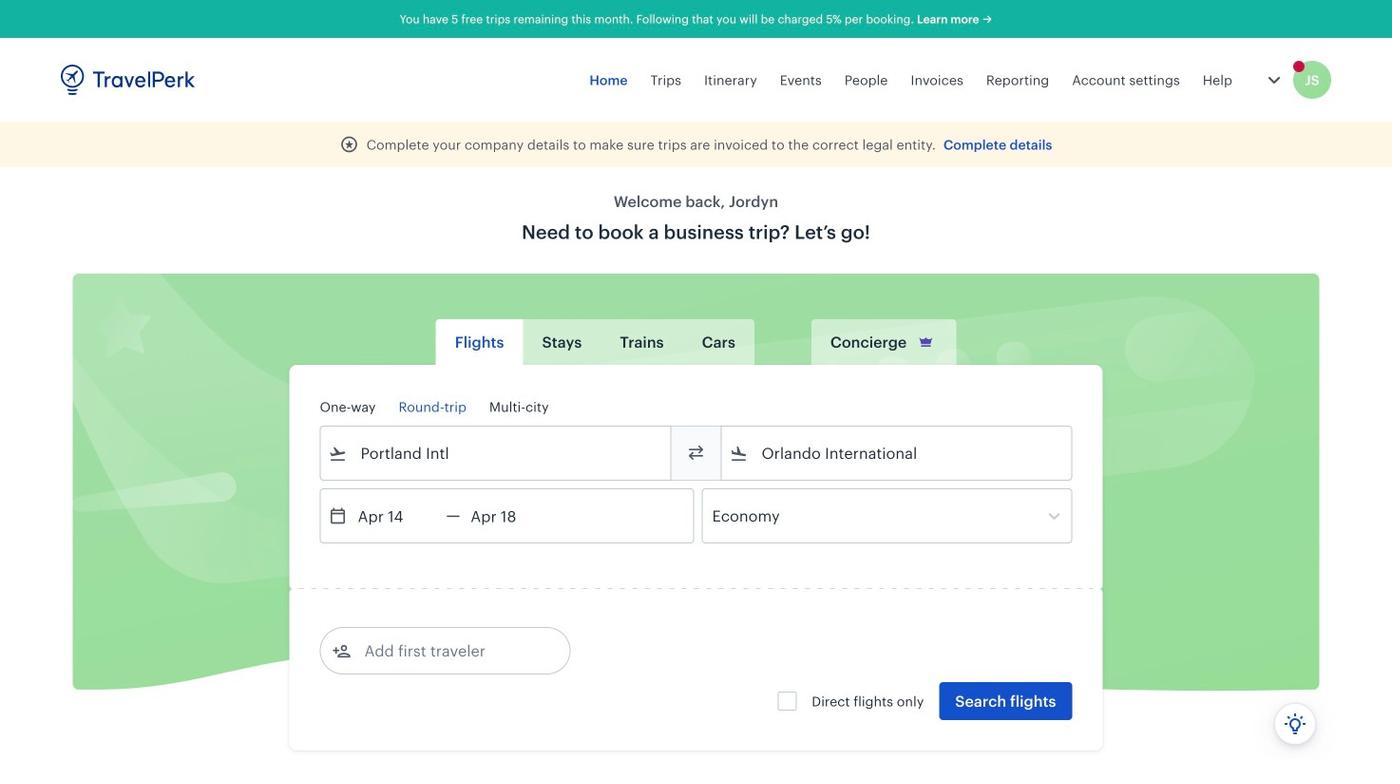 Task type: vqa. For each thing, say whether or not it's contained in the screenshot.
Add traveler search box at the bottom
no



Task type: locate. For each thing, give the bounding box(es) containing it.
From search field
[[347, 438, 646, 468]]

Return text field
[[460, 489, 559, 543]]



Task type: describe. For each thing, give the bounding box(es) containing it.
To search field
[[748, 438, 1047, 468]]

Add first traveler search field
[[351, 636, 549, 666]]

Depart text field
[[347, 489, 446, 543]]



